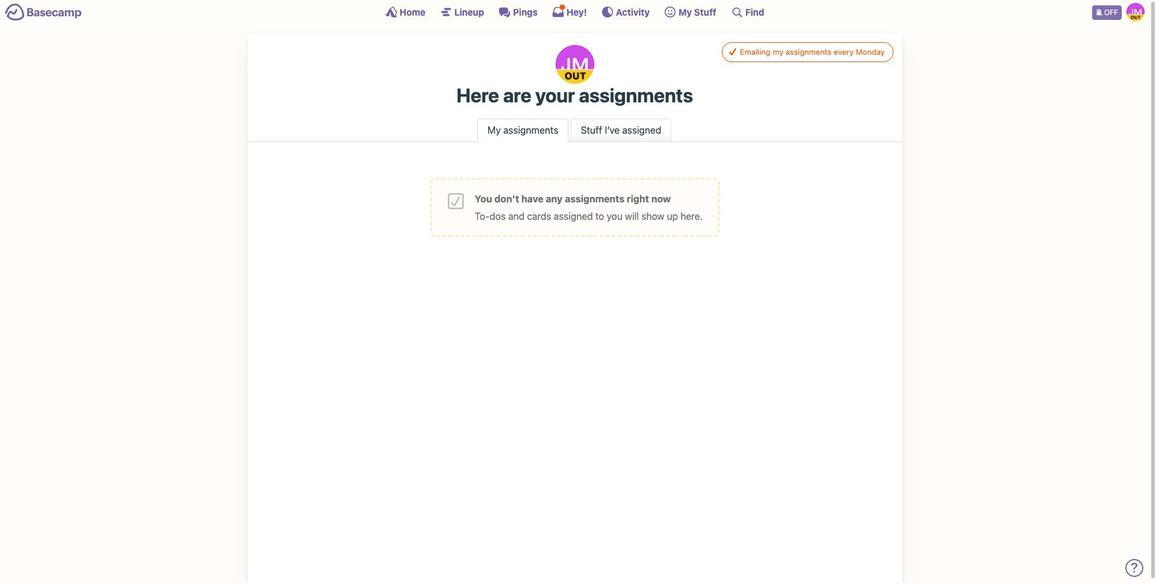 Task type: describe. For each thing, give the bounding box(es) containing it.
jer mill image inside main element
[[1127, 3, 1145, 21]]

switch accounts image
[[5, 3, 82, 22]]

main element
[[0, 0, 1150, 23]]

1 vertical spatial jer mill image
[[556, 45, 594, 84]]



Task type: locate. For each thing, give the bounding box(es) containing it.
keyboard shortcut: ⌘ + / image
[[731, 6, 743, 18]]

1 horizontal spatial jer mill image
[[1127, 3, 1145, 21]]

0 vertical spatial jer mill image
[[1127, 3, 1145, 21]]

jer mill image
[[1127, 3, 1145, 21], [556, 45, 594, 84]]

0 horizontal spatial jer mill image
[[556, 45, 594, 84]]



Task type: vqa. For each thing, say whether or not it's contained in the screenshot.
When Done, Notify text box at the bottom of page
no



